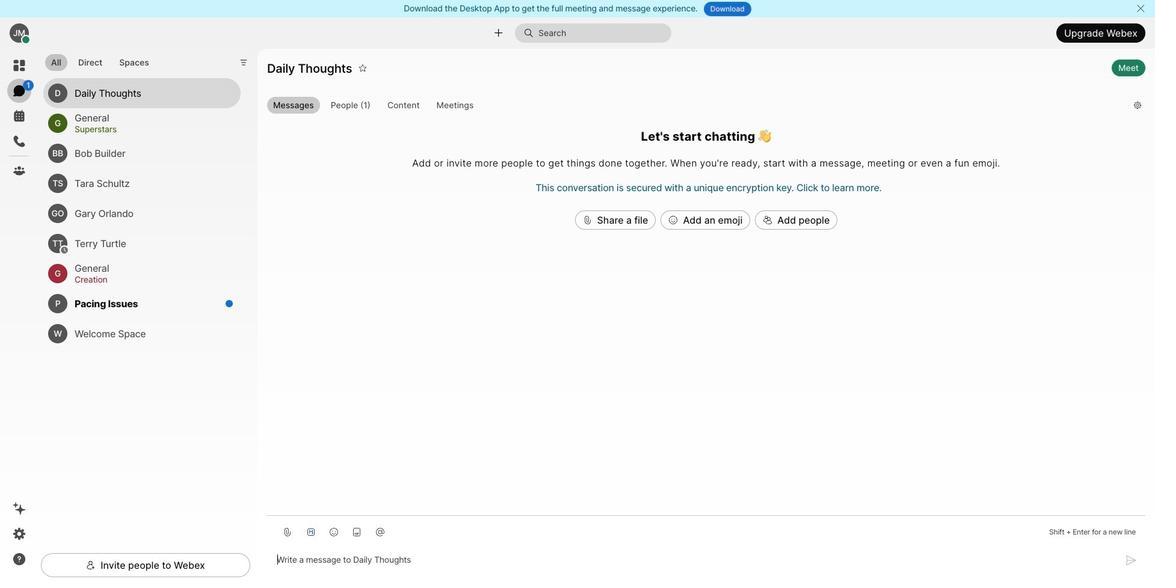 Task type: vqa. For each thing, say whether or not it's contained in the screenshot.
Messaging tab
no



Task type: locate. For each thing, give the bounding box(es) containing it.
group
[[267, 97, 1125, 116]]

general list item
[[43, 108, 241, 138], [43, 259, 241, 289]]

tab list
[[42, 47, 158, 75]]

0 vertical spatial general list item
[[43, 108, 241, 138]]

cancel_16 image
[[1136, 4, 1146, 13]]

terry turtle list item
[[43, 228, 241, 259]]

1 general list item from the top
[[43, 108, 241, 138]]

new messages image
[[225, 299, 233, 308]]

2 general list item from the top
[[43, 259, 241, 289]]

tara schultz list item
[[43, 168, 241, 198]]

pacing issues, new messages list item
[[43, 289, 241, 319]]

bob builder list item
[[43, 138, 241, 168]]

webex tab list
[[7, 54, 34, 183]]

navigation
[[0, 49, 39, 583]]

1 vertical spatial general list item
[[43, 259, 241, 289]]



Task type: describe. For each thing, give the bounding box(es) containing it.
welcome space list item
[[43, 319, 241, 349]]

creation element
[[75, 273, 226, 286]]

superstars element
[[75, 123, 226, 136]]

gary orlando list item
[[43, 198, 241, 228]]

message composer toolbar element
[[267, 516, 1146, 544]]

daily thoughts list item
[[43, 78, 241, 108]]



